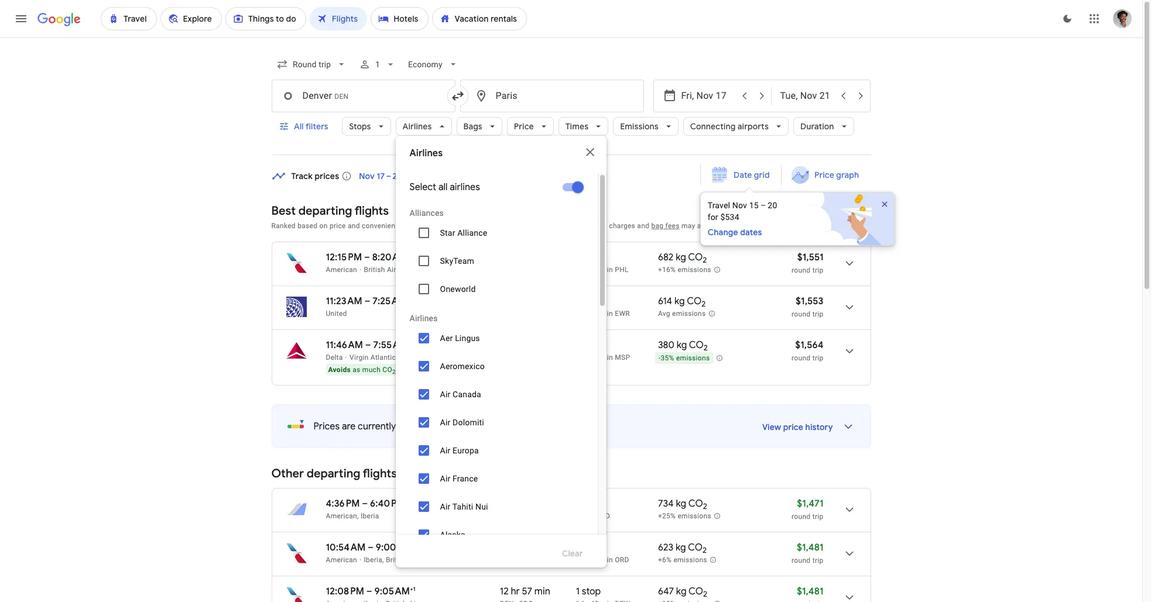 Task type: vqa. For each thing, say whether or not it's contained in the screenshot.
MARK HAMILL AGE FROM EN.WIKIPEDIA.ORG image
no



Task type: locate. For each thing, give the bounding box(es) containing it.
close image
[[880, 200, 890, 209]]

0 vertical spatial airways
[[387, 266, 413, 274]]

kg for 623
[[676, 543, 686, 554]]

hr inside 1 stop 3 hr 44 min ord
[[582, 557, 589, 565]]

1 vertical spatial prices
[[314, 421, 340, 433]]

0 vertical spatial $1,481
[[797, 543, 824, 554]]

min right 57
[[535, 586, 551, 598]]

4 1 stop flight. element from the top
[[576, 543, 601, 556]]

2 inside avoids as much co 2 as 12,601 trees absorb in a day
[[393, 369, 396, 376]]

air left europa
[[440, 446, 451, 456]]

emissions down 682 kg co 2
[[678, 266, 712, 274]]

1 vertical spatial +
[[410, 586, 413, 594]]

– inside 12:08 pm – 9:05 am + 1
[[367, 586, 372, 598]]

fees right taxes at the top
[[526, 222, 540, 230]]

price right the view
[[784, 422, 804, 433]]

None field
[[272, 54, 352, 75], [404, 54, 464, 75], [272, 54, 352, 75], [404, 54, 464, 75]]

0 vertical spatial flights
[[355, 204, 389, 219]]

1 stop flight. element for 380
[[576, 340, 601, 353]]

4:36 pm
[[326, 499, 360, 510]]

co inside avoids as much co 2 as 12,601 trees absorb in a day
[[383, 366, 393, 374]]

1 1 stop flight. element from the top
[[576, 252, 601, 265]]

– for 10:54 am
[[368, 543, 374, 554]]

stop down 44
[[582, 586, 601, 598]]

leaves denver international airport at 12:08 pm on friday, november 17 and arrives at paris charles de gaulle airport at 9:05 am on saturday, november 18. element
[[326, 586, 416, 598]]

loading results progress bar
[[0, 37, 1143, 40]]

1 inside 1 stop 3 hr 44 min ord
[[576, 543, 580, 554]]

co for 647
[[689, 586, 704, 598]]

alliances
[[410, 209, 444, 218]]

hr inside 1 stop 1 hr 10 min ewr
[[582, 310, 589, 318]]

1 vertical spatial airways
[[409, 557, 435, 565]]

1 vertical spatial american
[[326, 557, 357, 565]]

2 stop from the top
[[582, 296, 601, 308]]

1 stop 1 hr 10 min ewr
[[576, 296, 630, 318]]

11:46 am – 7:55 am
[[326, 340, 408, 352]]

airlines down arrival time: 7:25 am on  saturday, november 18. text field
[[410, 314, 438, 323]]

departing
[[299, 204, 352, 219], [307, 467, 361, 482]]

stops
[[349, 121, 371, 132]]

– inside 11:23 am – 7:25 am united
[[365, 296, 371, 308]]

5 trip from the top
[[813, 557, 824, 565]]

emissions for 614
[[673, 310, 706, 318]]

hr right the 12
[[511, 586, 520, 598]]

1 vertical spatial price
[[815, 170, 835, 180]]

prices down alliances
[[423, 222, 444, 230]]

co up +16% emissions
[[689, 252, 703, 264]]

614 kg co 2
[[658, 296, 706, 309]]

american
[[326, 266, 357, 274], [326, 557, 357, 565]]

1481 us dollars text field down $1,481 round trip
[[797, 586, 824, 598]]

round down $1,471 text box
[[792, 513, 811, 521]]

hr left 40
[[582, 354, 589, 362]]

5 1 stop flight. element from the top
[[576, 586, 601, 600]]

round inside $1,471 round trip
[[792, 513, 811, 521]]

min inside 1 stop 1 hr 40 min msp
[[601, 354, 613, 362]]

avoids as much co 2 as 12,601 trees absorb in a day
[[328, 366, 502, 376]]

grid
[[754, 170, 770, 180]]

3 trip from the top
[[813, 354, 824, 363]]

total duration 12 hr 57 min. element
[[500, 586, 576, 600]]

flight details. leaves denver international airport at 10:54 am on friday, november 17 and arrives at paris charles de gaulle airport at 9:00 am on saturday, november 18. image
[[836, 540, 864, 568]]

2 inside 623 kg co 2
[[703, 546, 707, 556]]

35%
[[661, 355, 675, 363]]

departing for best
[[299, 204, 352, 219]]

2 inside 614 kg co 2
[[702, 300, 706, 309]]

round down $1,553
[[792, 311, 811, 319]]

stop inside 1 stop 1 hr 10 min ewr
[[582, 296, 601, 308]]

1 vertical spatial 1481 us dollars text field
[[797, 586, 824, 598]]

– left 7:25 am
[[365, 296, 371, 308]]

kg inside 614 kg co 2
[[675, 296, 685, 308]]

sort by: button
[[818, 215, 872, 236]]

1 stop flight. element up 10
[[576, 296, 601, 309]]

0 horizontal spatial as
[[353, 366, 361, 374]]

4 stop from the top
[[582, 543, 601, 554]]

0 horizontal spatial prices
[[314, 421, 340, 433]]

co for 380
[[690, 340, 704, 352]]

round for $1,481
[[792, 557, 811, 565]]

round inside $1,481 round trip
[[792, 557, 811, 565]]

17
[[591, 266, 599, 274]]

2 $1,481 from the top
[[797, 586, 824, 598]]

co inside the 380 kg co 2
[[690, 340, 704, 352]]

min inside 1 stop 1 hr 17 min phl
[[601, 266, 613, 274]]

price graph button
[[785, 165, 869, 186]]

air left france
[[440, 475, 451, 484]]

trip
[[813, 267, 824, 275], [813, 311, 824, 319], [813, 354, 824, 363], [813, 513, 824, 521], [813, 557, 824, 565]]

5 stop from the top
[[582, 586, 601, 598]]

0 vertical spatial 1481 us dollars text field
[[797, 543, 824, 554]]

nui
[[476, 503, 488, 512]]

avoids
[[328, 366, 351, 374]]

1 air from the top
[[440, 390, 451, 400]]

kg inside 682 kg co 2
[[676, 252, 687, 264]]

682 kg co 2
[[658, 252, 707, 266]]

departing up departure time: 4:36 pm. text field
[[307, 467, 361, 482]]

airlines inside popup button
[[403, 121, 432, 132]]

learn more about tracked prices image
[[342, 171, 352, 181]]

– left '9:05 am'
[[367, 586, 372, 598]]

stop up the 17
[[582, 252, 601, 264]]

min for 614
[[601, 310, 613, 318]]

– for 12:08 pm
[[367, 586, 372, 598]]

10
[[591, 310, 599, 318]]

view
[[763, 422, 782, 433]]

co inside 734 kg co 2
[[689, 499, 703, 510]]

+16%
[[658, 266, 676, 274]]

min
[[601, 266, 613, 274], [601, 310, 613, 318], [601, 354, 613, 362], [601, 557, 613, 565], [535, 586, 551, 598]]

leaves denver international airport at 12:15 pm on friday, november 17 and arrives at paris charles de gaulle airport at 8:20 am on saturday, november 18. element
[[326, 252, 413, 264]]

co up +25% emissions
[[689, 499, 703, 510]]

1 trip from the top
[[813, 267, 824, 275]]

2 1481 us dollars text field from the top
[[797, 586, 824, 598]]

co inside 623 kg co 2
[[688, 543, 703, 554]]

hr inside 1 stop 1 hr 17 min phl
[[582, 266, 589, 274]]

trip inside $1,553 round trip
[[813, 311, 824, 319]]

1 vertical spatial flights
[[363, 467, 397, 482]]

3 1 stop flight. element from the top
[[576, 340, 601, 353]]

0 horizontal spatial and
[[348, 222, 360, 230]]

sort by:
[[822, 220, 853, 231]]

ord
[[615, 557, 630, 565]]

canada
[[453, 390, 482, 400]]

1551 US dollars text field
[[798, 252, 824, 264]]

1 1481 us dollars text field from the top
[[797, 543, 824, 554]]

3 stop from the top
[[582, 340, 601, 352]]

price for price
[[514, 121, 534, 132]]

passenger assistance button
[[719, 222, 791, 230]]

co up +6% emissions
[[688, 543, 703, 554]]

2 1 stop flight. element from the top
[[576, 296, 601, 309]]

kg for 614
[[675, 296, 685, 308]]

nov up $534
[[733, 201, 748, 210]]

0 vertical spatial departing
[[299, 204, 352, 219]]

0 horizontal spatial british
[[364, 266, 385, 274]]

select all airlines
[[410, 182, 480, 193]]

departing up on at the top left of page
[[299, 204, 352, 219]]

0 horizontal spatial price
[[330, 222, 346, 230]]

american for 12:15 pm – 8:20 am
[[326, 266, 357, 274]]

main content
[[272, 165, 907, 603]]

stop inside 1 stop 1 hr 17 min phl
[[582, 252, 601, 264]]

best departing flights
[[272, 204, 389, 219]]

bags
[[464, 121, 483, 132]]

and down best departing flights
[[348, 222, 360, 230]]

flights up the convenience
[[355, 204, 389, 219]]

stop inside "1 stop flight." element
[[582, 586, 601, 598]]

co inside 647 kg co 2
[[689, 586, 704, 598]]

hr left 10
[[582, 310, 589, 318]]

– up iberia, in the left of the page
[[368, 543, 374, 554]]

co for 682
[[689, 252, 703, 264]]

None text field
[[272, 80, 456, 112], [460, 80, 644, 112], [272, 80, 456, 112], [460, 80, 644, 112]]

 image
[[345, 354, 347, 362]]

in
[[476, 366, 482, 374]]

for left 'adult.'
[[542, 222, 552, 230]]

Departure time: 12:08 PM. text field
[[326, 586, 364, 598]]

1 vertical spatial departing
[[307, 467, 361, 482]]

hr inside 1 stop 1 hr 40 min msp
[[582, 354, 589, 362]]

co inside 614 kg co 2
[[687, 296, 702, 308]]

kg inside 623 kg co 2
[[676, 543, 686, 554]]

kg inside the 380 kg co 2
[[677, 340, 687, 352]]

1 horizontal spatial prices
[[423, 222, 444, 230]]

1 vertical spatial $1,481
[[797, 586, 824, 598]]

layover (1 of 1) is a 1 hr 10 min layover at newark liberty international airport in newark. element
[[576, 309, 653, 319]]

emissions down 734 kg co 2 at right bottom
[[678, 513, 712, 521]]

1
[[375, 60, 380, 69], [553, 222, 558, 230], [576, 252, 580, 264], [576, 266, 581, 274], [576, 296, 580, 308], [576, 310, 581, 318], [576, 340, 580, 352], [576, 354, 581, 362], [576, 543, 580, 554], [413, 586, 416, 594], [576, 586, 580, 598]]

co for 623
[[688, 543, 703, 554]]

1 stop flight. element up 40
[[576, 340, 601, 353]]

44
[[591, 557, 599, 565]]

kg inside 647 kg co 2
[[677, 586, 687, 598]]

1481 US dollars text field
[[797, 543, 824, 554], [797, 586, 824, 598]]

emissions down 614 kg co 2 at right
[[673, 310, 706, 318]]

round down $1,564 text field
[[792, 354, 811, 363]]

price left graph
[[815, 170, 835, 180]]

Departure time: 12:15 PM. text field
[[326, 252, 362, 264]]

hr left the 17
[[582, 266, 589, 274]]

1 horizontal spatial british
[[386, 557, 407, 565]]

kg
[[676, 252, 687, 264], [675, 296, 685, 308], [677, 340, 687, 352], [676, 499, 687, 510], [676, 543, 686, 554], [677, 586, 687, 598]]

high
[[399, 421, 418, 433]]

0 horizontal spatial fees
[[526, 222, 540, 230]]

air canada
[[440, 390, 482, 400]]

fees right 'bag'
[[666, 222, 680, 230]]

$1,481 down $1,471 round trip
[[797, 543, 824, 554]]

None search field
[[272, 50, 872, 603]]

hr for 682
[[582, 266, 589, 274]]

0 horizontal spatial price
[[514, 121, 534, 132]]

kg inside 734 kg co 2
[[676, 499, 687, 510]]

trip down $1,564 text field
[[813, 354, 824, 363]]

min right 40
[[601, 354, 613, 362]]

stop for 1 stop
[[582, 586, 601, 598]]

– up virgin atlantic
[[365, 340, 371, 352]]

1 stop from the top
[[582, 252, 601, 264]]

for inside travel nov 15 – 20 for $534 change dates
[[708, 213, 719, 222]]

air left the dolomiti
[[440, 418, 451, 428]]

iberia, british airways
[[364, 557, 435, 565]]

0 horizontal spatial +
[[410, 586, 413, 594]]

– inside 4:36 pm – 6:40 pm american, iberia
[[362, 499, 368, 510]]

2 down atlantic
[[393, 369, 396, 376]]

+ right taxes at the top
[[520, 222, 524, 230]]

1481 us dollars text field down $1,471 round trip
[[797, 543, 824, 554]]

2 fees from the left
[[666, 222, 680, 230]]

trip left 'flight details. leaves denver international airport at 10:54 am on friday, november 17 and arrives at paris charles de gaulle airport at 9:00 am on saturday, november 18.' icon
[[813, 557, 824, 565]]

1 horizontal spatial price
[[815, 170, 835, 180]]

4 round from the top
[[792, 513, 811, 521]]

hr for 380
[[582, 354, 589, 362]]

co up -35% emissions
[[690, 340, 704, 352]]

round left 'flight details. leaves denver international airport at 10:54 am on friday, november 17 and arrives at paris charles de gaulle airport at 9:00 am on saturday, november 18.' icon
[[792, 557, 811, 565]]

$1,481 inside $1,481 round trip
[[797, 543, 824, 554]]

$1,551 round trip
[[792, 252, 824, 275]]

5 round from the top
[[792, 557, 811, 565]]

40
[[591, 354, 599, 362]]

– for 11:46 am
[[365, 340, 371, 352]]

2 for 647
[[704, 590, 708, 600]]

1 horizontal spatial nov
[[733, 201, 748, 210]]

2 inside the 380 kg co 2
[[704, 343, 708, 353]]

round inside $1,551 round trip
[[792, 267, 811, 275]]

1 stop flight. element up 44
[[576, 543, 601, 556]]

round inside $1,564 round trip
[[792, 354, 811, 363]]

Arrival time: 8:20 AM on  Saturday, November 18. text field
[[372, 252, 413, 264]]

2 inside 734 kg co 2
[[703, 502, 708, 512]]

2 air from the top
[[440, 418, 451, 428]]

round inside $1,553 round trip
[[792, 311, 811, 319]]

Arrival time: 9:00 AM on  Saturday, November 18. text field
[[376, 543, 418, 554]]

airways down arrival time: 8:20 am on  saturday, november 18. text field
[[387, 266, 413, 274]]

airlines right stops popup button
[[403, 121, 432, 132]]

as down virgin
[[353, 366, 361, 374]]

flight details. leaves denver international airport at 12:08 pm on friday, november 17 and arrives at paris charles de gaulle airport at 9:05 am on saturday, november 18. image
[[836, 584, 864, 603]]

380 kg co 2
[[658, 340, 708, 353]]

adult.
[[560, 222, 578, 230]]

co down atlantic
[[383, 366, 393, 374]]

price right bags popup button
[[514, 121, 534, 132]]

2 inside 682 kg co 2
[[703, 256, 707, 266]]

2 up avg emissions
[[702, 300, 706, 309]]

1 stop
[[576, 586, 601, 598]]

$534
[[721, 213, 740, 222]]

1 horizontal spatial and
[[638, 222, 650, 230]]

5 air from the top
[[440, 503, 451, 512]]

as left 12,601
[[398, 366, 406, 374]]

currently
[[358, 421, 396, 433]]

bag
[[652, 222, 664, 230]]

– left 8:20 am
[[364, 252, 370, 264]]

price right on at the top left of page
[[330, 222, 346, 230]]

Departure time: 11:23 AM. text field
[[326, 296, 362, 308]]

history
[[806, 422, 833, 433]]

2 american from the top
[[326, 557, 357, 565]]

min inside 1 stop 1 hr 10 min ewr
[[601, 310, 613, 318]]

flights up the 6:40 pm
[[363, 467, 397, 482]]

2 up -35% emissions
[[704, 343, 708, 353]]

1481 us dollars text field for 647
[[797, 586, 824, 598]]

Departure time: 4:36 PM. text field
[[326, 499, 360, 510]]

$1,481 down $1,481 round trip
[[797, 586, 824, 598]]

$1,481 for $1,481
[[797, 586, 824, 598]]

hr right 3
[[582, 557, 589, 565]]

0 horizontal spatial nov
[[359, 171, 375, 181]]

2 round from the top
[[792, 311, 811, 319]]

round for $1,553
[[792, 311, 811, 319]]

2 trip from the top
[[813, 311, 824, 319]]

change appearance image
[[1054, 5, 1082, 33]]

0 vertical spatial british
[[364, 266, 385, 274]]

round down $1,551
[[792, 267, 811, 275]]

+ down 'iberia, british airways'
[[410, 586, 413, 594]]

kg up -35% emissions
[[677, 340, 687, 352]]

for down travel
[[708, 213, 719, 222]]

kg up +25% emissions
[[676, 499, 687, 510]]

$1,481
[[797, 543, 824, 554], [797, 586, 824, 598]]

swap origin and destination. image
[[451, 89, 465, 103]]

kg for 380
[[677, 340, 687, 352]]

-
[[659, 355, 661, 363]]

air for air dolomiti
[[440, 418, 451, 428]]

flights
[[355, 204, 389, 219], [363, 467, 397, 482]]

1 round from the top
[[792, 267, 811, 275]]

trip inside $1,481 round trip
[[813, 557, 824, 565]]

phl
[[615, 266, 629, 274]]

co up avg emissions
[[687, 296, 702, 308]]

kg up +16% emissions
[[676, 252, 687, 264]]

4 trip from the top
[[813, 513, 824, 521]]

air left "canada"
[[440, 390, 451, 400]]

airways down arrival time: 9:00 am on  saturday, november 18. text field
[[409, 557, 435, 565]]

2 up +25% emissions
[[703, 502, 708, 512]]

nov 17 – 21
[[359, 171, 401, 181]]

min inside "element"
[[535, 586, 551, 598]]

airlines
[[403, 121, 432, 132], [410, 148, 443, 159], [410, 314, 438, 323]]

2 for 623
[[703, 546, 707, 556]]

min right 10
[[601, 310, 613, 318]]

1 horizontal spatial fees
[[666, 222, 680, 230]]

min right 44
[[601, 557, 613, 565]]

trip down $1,551
[[813, 267, 824, 275]]

1 stop flight. element down 44
[[576, 586, 601, 600]]

stop inside 1 stop 3 hr 44 min ord
[[582, 543, 601, 554]]

hr
[[582, 266, 589, 274], [582, 310, 589, 318], [582, 354, 589, 362], [582, 557, 589, 565], [511, 586, 520, 598]]

1 horizontal spatial as
[[398, 366, 406, 374]]

british down arrival time: 9:00 am on  saturday, november 18. text field
[[386, 557, 407, 565]]

emissions
[[678, 266, 712, 274], [673, 310, 706, 318], [677, 355, 710, 363], [678, 513, 712, 521], [674, 557, 708, 565]]

co for 734
[[689, 499, 703, 510]]

round for $1,564
[[792, 354, 811, 363]]

emissions button
[[614, 112, 679, 141]]

2 left stops
[[576, 499, 581, 510]]

2 vertical spatial airlines
[[410, 314, 438, 323]]

3 air from the top
[[440, 446, 451, 456]]

stop up 40
[[582, 340, 601, 352]]

stop for 1 stop 1 hr 40 min msp
[[582, 340, 601, 352]]

trip for $1,481
[[813, 557, 824, 565]]

1 horizontal spatial price
[[784, 422, 804, 433]]

stop inside 1 stop 1 hr 40 min msp
[[582, 340, 601, 352]]

1 button
[[354, 50, 401, 79]]

fees
[[526, 222, 540, 230], [666, 222, 680, 230]]

british
[[364, 266, 385, 274], [386, 557, 407, 565]]

price inside button
[[815, 170, 835, 180]]

layover (1 of 1) is a 1 hr 17 min layover at philadelphia international airport in philadelphia. element
[[576, 265, 653, 275]]

1 stop flight. element
[[576, 252, 601, 265], [576, 296, 601, 309], [576, 340, 601, 353], [576, 543, 601, 556], [576, 586, 601, 600]]

1 horizontal spatial for
[[708, 213, 719, 222]]

380
[[658, 340, 675, 352]]

leaves denver international airport at 10:54 am on friday, november 17 and arrives at paris charles de gaulle airport at 9:00 am on saturday, november 18. element
[[326, 543, 418, 554]]

2 up +16% emissions
[[703, 256, 707, 266]]

stop up 10
[[582, 296, 601, 308]]

trip inside $1,564 round trip
[[813, 354, 824, 363]]

for
[[708, 213, 719, 222], [542, 222, 552, 230]]

airways
[[387, 266, 413, 274], [409, 557, 435, 565]]

trip inside $1,471 round trip
[[813, 513, 824, 521]]

prices left are
[[314, 421, 340, 433]]

airlines down airlines popup button
[[410, 148, 443, 159]]

trip down $1,553
[[813, 311, 824, 319]]

trip down $1,471
[[813, 513, 824, 521]]

stop up 44
[[582, 543, 601, 554]]

2 inside 647 kg co 2
[[704, 590, 708, 600]]

sort
[[822, 220, 839, 231]]

1 vertical spatial airlines
[[410, 148, 443, 159]]

emissions down the 380 kg co 2
[[677, 355, 710, 363]]

stop for 1 stop 1 hr 10 min ewr
[[582, 296, 601, 308]]

hr for 614
[[582, 310, 589, 318]]

air for air canada
[[440, 390, 451, 400]]

trip inside $1,551 round trip
[[813, 267, 824, 275]]

air left tahiti
[[440, 503, 451, 512]]

1 $1,481 from the top
[[797, 543, 824, 554]]

air
[[440, 390, 451, 400], [440, 418, 451, 428], [440, 446, 451, 456], [440, 475, 451, 484], [440, 503, 451, 512]]

– for 11:23 am
[[365, 296, 371, 308]]

charges
[[610, 222, 636, 230]]

0 vertical spatial +
[[520, 222, 524, 230]]

0 vertical spatial price
[[330, 222, 346, 230]]

british down leaves denver international airport at 12:15 pm on friday, november 17 and arrives at paris charles de gaulle airport at 8:20 am on saturday, november 18. "element" at left top
[[364, 266, 385, 274]]

emissions down 623 kg co 2 at the bottom of page
[[674, 557, 708, 565]]

2 stops mad
[[576, 499, 611, 521]]

star alliance
[[440, 229, 488, 238]]

leaves denver international airport at 11:46 am on friday, november 17 and arrives at paris charles de gaulle airport at 7:55 am on saturday, november 18. element
[[326, 340, 414, 352]]

0 vertical spatial american
[[326, 266, 357, 274]]

kg up +6% emissions
[[676, 543, 686, 554]]

stop for 1 stop 1 hr 17 min phl
[[582, 252, 601, 264]]

flight details. leaves denver international airport at 4:36 pm on friday, november 17 and arrives at paris-orly airport at 6:40 pm on saturday, november 18. image
[[836, 496, 864, 524]]

filters
[[305, 121, 328, 132]]

647
[[658, 586, 674, 598]]

1 vertical spatial price
[[784, 422, 804, 433]]

1 vertical spatial nov
[[733, 201, 748, 210]]

0 vertical spatial prices
[[423, 222, 444, 230]]

and left 'bag'
[[638, 222, 650, 230]]

4 air from the top
[[440, 475, 451, 484]]

– for 4:36 pm
[[362, 499, 368, 510]]

Arrival time: 6:40 PM on  Saturday, November 18. text field
[[370, 499, 411, 510]]

nov right 'learn more about tracked prices' image
[[359, 171, 375, 181]]

american down departure time: 12:15 pm. text field
[[326, 266, 357, 274]]

stops button
[[342, 112, 391, 141]]

-35% emissions
[[659, 355, 710, 363]]

min right the 17
[[601, 266, 613, 274]]

10:54 am
[[326, 543, 366, 554]]

1 stop flight. element for 614
[[576, 296, 601, 309]]

0 horizontal spatial for
[[542, 222, 552, 230]]

12:15 pm – 8:20 am
[[326, 252, 408, 264]]

0 vertical spatial airlines
[[403, 121, 432, 132]]

15 – 20
[[750, 201, 778, 210]]

price inside popup button
[[514, 121, 534, 132]]

1 stop flight. element up the 17
[[576, 252, 601, 265]]

0 vertical spatial price
[[514, 121, 534, 132]]

1 american from the top
[[326, 266, 357, 274]]

1 horizontal spatial +
[[520, 222, 524, 230]]

co inside 682 kg co 2
[[689, 252, 703, 264]]

are
[[342, 421, 356, 433]]

2 right 647
[[704, 590, 708, 600]]

3 round from the top
[[792, 354, 811, 363]]

12:08 pm – 9:05 am + 1
[[326, 586, 416, 598]]

– up iberia
[[362, 499, 368, 510]]

kg right 647
[[677, 586, 687, 598]]

kg up avg emissions
[[675, 296, 685, 308]]

flight details. leaves denver international airport at 12:15 pm on friday, november 17 and arrives at paris charles de gaulle airport at 8:20 am on saturday, november 18. image
[[836, 250, 864, 278]]

–
[[364, 252, 370, 264], [365, 296, 371, 308], [365, 340, 371, 352], [362, 499, 368, 510], [368, 543, 374, 554], [367, 586, 372, 598]]

american down departure time: 10:54 am. text field
[[326, 557, 357, 565]]



Task type: describe. For each thing, give the bounding box(es) containing it.
layover (1 of 1) is a 3 hr 44 min layover at o'hare international airport in chicago. element
[[576, 556, 653, 565]]

7:25 am
[[373, 296, 407, 308]]

+6% emissions
[[658, 557, 708, 565]]

kg for 647
[[677, 586, 687, 598]]

date
[[734, 170, 752, 180]]

Arrival time: 7:55 AM on  Saturday, November 18. text field
[[374, 340, 414, 352]]

ranked
[[272, 222, 296, 230]]

$1,481 round trip
[[792, 543, 824, 565]]

round for $1,471
[[792, 513, 811, 521]]

17 – 21
[[377, 171, 401, 181]]

$1,471
[[798, 499, 824, 510]]

2 for 380
[[704, 343, 708, 353]]

airlines
[[450, 182, 480, 193]]

all
[[439, 182, 448, 193]]

air for air france
[[440, 475, 451, 484]]

air for air europa
[[440, 446, 451, 456]]

find the best price region
[[272, 165, 907, 246]]

delta
[[326, 354, 343, 362]]

change dates button
[[708, 227, 788, 238]]

emissions for 623
[[674, 557, 708, 565]]

british airways
[[364, 266, 413, 274]]

american,
[[326, 513, 359, 521]]

614
[[658, 296, 673, 308]]

united
[[326, 310, 347, 318]]

none search field containing airlines
[[272, 50, 872, 603]]

leaves denver international airport at 11:23 am on friday, november 17 and arrives at paris charles de gaulle airport at 7:25 am on saturday, november 18. element
[[326, 296, 412, 308]]

1 as from the left
[[353, 366, 361, 374]]

track
[[291, 171, 313, 181]]

all filters button
[[272, 112, 338, 141]]

57
[[522, 586, 533, 598]]

air for air tahiti nui
[[440, 503, 451, 512]]

Arrival time: 7:25 AM on  Saturday, November 18. text field
[[373, 296, 412, 308]]

prices for prices are currently high
[[314, 421, 340, 433]]

– for 12:15 pm
[[364, 252, 370, 264]]

flight details. leaves denver international airport at 11:23 am on friday, november 17 and arrives at paris charles de gaulle airport at 7:25 am on saturday, november 18. image
[[836, 294, 864, 322]]

view price history image
[[835, 413, 863, 441]]

1 stop 1 hr 40 min msp
[[576, 340, 631, 362]]

prices for prices include required taxes + fees for 1 adult. optional charges and bag fees may apply. passenger assistance
[[423, 222, 444, 230]]

Arrival time: 9:05 AM on  Saturday, November 18. text field
[[375, 586, 416, 598]]

emissions for 682
[[678, 266, 712, 274]]

lingus
[[455, 334, 480, 343]]

dolomiti
[[453, 418, 484, 428]]

11:23 am
[[326, 296, 362, 308]]

$1,551
[[798, 252, 824, 264]]

avg emissions
[[658, 310, 706, 318]]

best
[[272, 204, 296, 219]]

6:40 pm
[[370, 499, 405, 510]]

1 stop 1 hr 17 min phl
[[576, 252, 629, 274]]

Departure time: 10:54 AM. text field
[[326, 543, 366, 554]]

change
[[708, 227, 739, 238]]

10:54 am – 9:00 am
[[326, 543, 412, 554]]

close dialog image
[[583, 145, 597, 159]]

select
[[410, 182, 437, 193]]

skyteam
[[440, 257, 475, 266]]

on
[[320, 222, 328, 230]]

day
[[490, 366, 502, 374]]

price for price graph
[[815, 170, 835, 180]]

much
[[363, 366, 381, 374]]

+6%
[[658, 557, 672, 565]]

1 stop flight. element for 682
[[576, 252, 601, 265]]

atlantic
[[371, 354, 396, 362]]

trip for $1,564
[[813, 354, 824, 363]]

may
[[682, 222, 696, 230]]

2 and from the left
[[638, 222, 650, 230]]

only
[[552, 530, 570, 541]]

2 as from the left
[[398, 366, 406, 374]]

1 and from the left
[[348, 222, 360, 230]]

based
[[298, 222, 318, 230]]

msp
[[615, 354, 631, 362]]

1 inside 12:08 pm – 9:05 am + 1
[[413, 586, 416, 594]]

4:36 pm – 6:40 pm american, iberia
[[326, 499, 405, 521]]

nov inside travel nov 15 – 20 for $534 change dates
[[733, 201, 748, 210]]

1471 US dollars text field
[[798, 499, 824, 510]]

0 vertical spatial nov
[[359, 171, 375, 181]]

date grid
[[734, 170, 770, 180]]

duration button
[[794, 112, 855, 141]]

min for 380
[[601, 354, 613, 362]]

2 for 734
[[703, 502, 708, 512]]

flight details. leaves denver international airport at 11:46 am on friday, november 17 and arrives at paris charles de gaulle airport at 7:55 am on saturday, november 18. image
[[836, 337, 864, 366]]

bag fees button
[[652, 222, 680, 230]]

flights for best departing flights
[[355, 204, 389, 219]]

co for 614
[[687, 296, 702, 308]]

star
[[440, 229, 456, 238]]

1553 US dollars text field
[[796, 296, 824, 308]]

trip for $1,471
[[813, 513, 824, 521]]

all filters
[[294, 121, 328, 132]]

Return text field
[[781, 80, 835, 112]]

optional
[[580, 222, 608, 230]]

1564 US dollars text field
[[796, 340, 824, 352]]

Departure time: 11:46 AM. text field
[[326, 340, 363, 352]]

8:20 am
[[372, 252, 408, 264]]

2 inside 2 stops mad
[[576, 499, 581, 510]]

assistance
[[756, 222, 791, 230]]

+25% emissions
[[658, 513, 712, 521]]

departing for other
[[307, 467, 361, 482]]

connecting airports
[[691, 121, 769, 132]]

main content containing best departing flights
[[272, 165, 907, 603]]

kg for 682
[[676, 252, 687, 264]]

hr inside "element"
[[511, 586, 520, 598]]

$1,564 round trip
[[792, 340, 824, 363]]

bags button
[[457, 112, 503, 141]]

1 inside popup button
[[375, 60, 380, 69]]

tahiti
[[453, 503, 474, 512]]

min for 682
[[601, 266, 613, 274]]

round for $1,551
[[792, 267, 811, 275]]

air europa
[[440, 446, 479, 456]]

graph
[[837, 170, 860, 180]]

min inside 1 stop 3 hr 44 min ord
[[601, 557, 613, 565]]

11:46 am
[[326, 340, 363, 352]]

aeromexico
[[440, 362, 485, 371]]

kg for 734
[[676, 499, 687, 510]]

emissions for 734
[[678, 513, 712, 521]]

$1,553 round trip
[[792, 296, 824, 319]]

$1,481 for $1,481 round trip
[[797, 543, 824, 554]]

total duration 14 hr 6 min. element
[[500, 543, 576, 556]]

view price history
[[763, 422, 833, 433]]

other
[[272, 467, 304, 482]]

main menu image
[[14, 12, 28, 26]]

1 fees from the left
[[526, 222, 540, 230]]

alliance
[[458, 229, 488, 238]]

trip for $1,551
[[813, 267, 824, 275]]

american for 10:54 am – 9:00 am
[[326, 557, 357, 565]]

2 for 614
[[702, 300, 706, 309]]

Departure text field
[[682, 80, 736, 112]]

layover (1 of 1) is a 1 hr 40 min layover at minneapolis–saint paul international airport in minneapolis. element
[[576, 353, 653, 363]]

ranked based on price and convenience
[[272, 222, 403, 230]]

duration
[[801, 121, 835, 132]]

+ inside 12:08 pm – 9:05 am + 1
[[410, 586, 413, 594]]

air dolomiti
[[440, 418, 484, 428]]

stop for 1 stop 3 hr 44 min ord
[[582, 543, 601, 554]]

other departing flights
[[272, 467, 397, 482]]

1 vertical spatial british
[[386, 557, 407, 565]]

required
[[471, 222, 498, 230]]

1 stop 3 hr 44 min ord
[[576, 543, 630, 565]]

france
[[453, 475, 478, 484]]

trip for $1,553
[[813, 311, 824, 319]]

1481 us dollars text field for 623
[[797, 543, 824, 554]]

virgin atlantic
[[350, 354, 396, 362]]

12:15 pm
[[326, 252, 362, 264]]

passenger
[[719, 222, 754, 230]]

date grid button
[[703, 165, 779, 186]]

connecting airports button
[[684, 112, 789, 141]]

aer
[[440, 334, 453, 343]]

9:05 am
[[375, 586, 410, 598]]

airports
[[738, 121, 769, 132]]

2 for 682
[[703, 256, 707, 266]]

leaves denver international airport at 4:36 pm on friday, november 17 and arrives at paris-orly airport at 6:40 pm on saturday, november 18. element
[[326, 499, 411, 510]]

oneworld
[[440, 285, 476, 294]]

2 stops flight. element
[[576, 499, 607, 512]]

flights for other departing flights
[[363, 467, 397, 482]]

12,601
[[408, 366, 431, 374]]

647 kg co 2
[[658, 586, 708, 600]]



